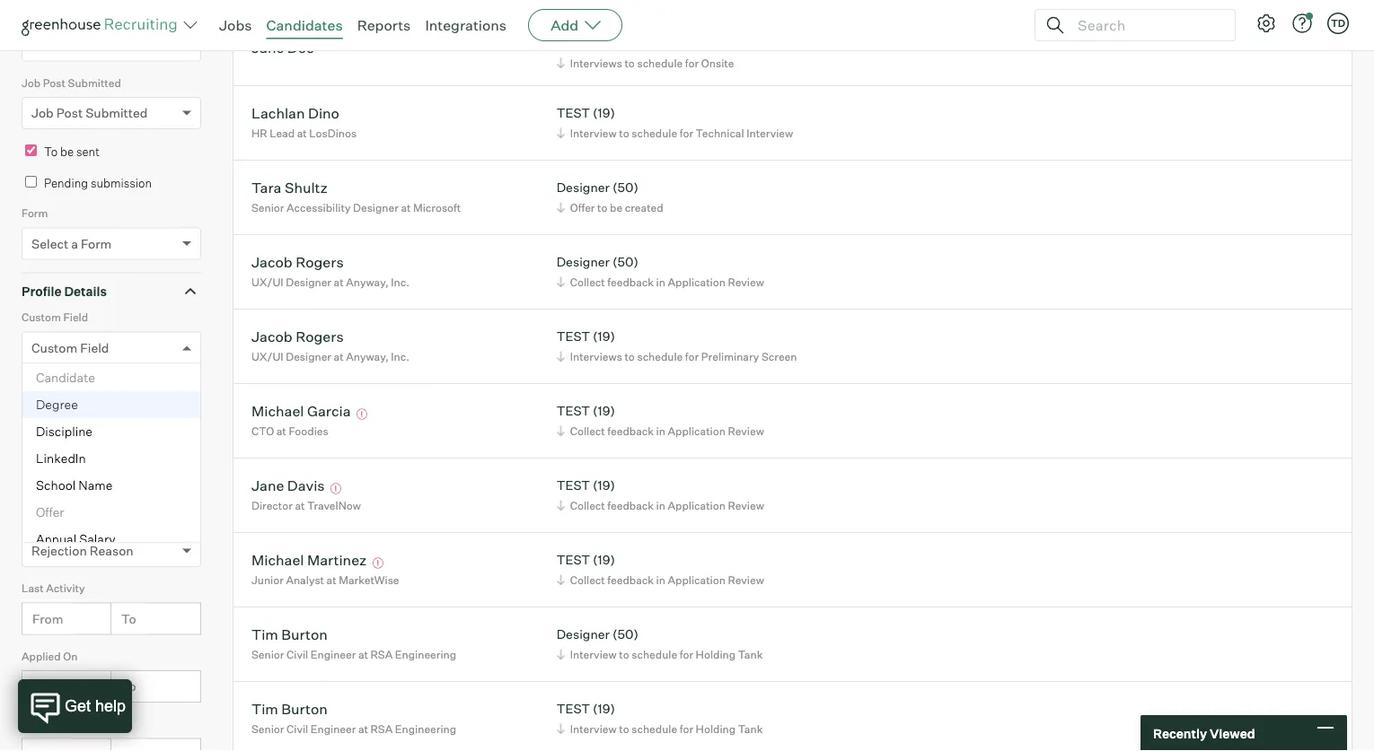 Task type: locate. For each thing, give the bounding box(es) containing it.
1 vertical spatial rejection reason
[[31, 544, 134, 559]]

greenhouse recruiting image
[[22, 14, 183, 36]]

To be sent checkbox
[[25, 145, 37, 156]]

collect
[[570, 275, 605, 289], [570, 425, 605, 438], [570, 499, 605, 513], [570, 574, 605, 587]]

candidate tag
[[22, 379, 95, 392], [31, 408, 117, 424]]

0 vertical spatial on
[[63, 650, 78, 663]]

schedule for rogers
[[637, 350, 683, 363]]

2 inc. from the top
[[391, 350, 409, 363]]

1 vertical spatial rogers
[[296, 328, 344, 345]]

0 vertical spatial rogers
[[296, 253, 344, 271]]

select
[[31, 236, 68, 252]]

0 vertical spatial civil
[[287, 648, 308, 662]]

test (19) interviews to schedule for preliminary screen
[[557, 329, 797, 363]]

2 anyway, from the top
[[346, 350, 389, 363]]

engineer
[[311, 648, 356, 662], [311, 723, 356, 736]]

tim for test (19)
[[251, 700, 278, 718]]

interview inside designer (50) interview to schedule for holding tank
[[570, 648, 617, 662]]

0 vertical spatial custom field
[[22, 311, 88, 324]]

1 inc. from the top
[[391, 275, 409, 289]]

3 feedback from the top
[[607, 499, 654, 513]]

michael garcia has been in application review for more than 5 days image
[[354, 409, 370, 420]]

1 tim burton link from the top
[[251, 626, 328, 646]]

0 vertical spatial tim
[[251, 626, 278, 644]]

5 test from the top
[[557, 478, 590, 494]]

(19) inside test (19) interview to schedule for technical interview
[[593, 105, 615, 121]]

interview to schedule for holding tank link down designer (50) interview to schedule for holding tank
[[554, 721, 767, 738]]

in inside designer (50) collect feedback in application review
[[656, 275, 665, 289]]

1 feedback from the top
[[607, 275, 654, 289]]

2 in from the top
[[656, 425, 665, 438]]

foodies
[[289, 425, 328, 438]]

offer down school
[[36, 504, 64, 520]]

tag up degree
[[76, 379, 95, 392]]

1 vertical spatial jane
[[251, 477, 284, 495]]

to inside test (19) interview to schedule for holding tank
[[619, 723, 629, 736]]

2 tim from the top
[[251, 700, 278, 718]]

tim for designer (50)
[[251, 626, 278, 644]]

tim burton senior civil engineer at rsa engineering
[[251, 626, 456, 662], [251, 700, 456, 736]]

collect for jane davis
[[570, 499, 605, 513]]

from down last activity
[[32, 611, 63, 627]]

civil for designer (50)
[[287, 648, 308, 662]]

jane davis has been in application review for more than 5 days image
[[328, 484, 344, 495]]

3 test (19) collect feedback in application review from the top
[[557, 552, 764, 587]]

1 vertical spatial anyway,
[[346, 350, 389, 363]]

(19) for director at travelnow
[[593, 478, 615, 494]]

michael up cto at foodies
[[251, 402, 304, 420]]

0 vertical spatial tim burton senior civil engineer at rsa engineering
[[251, 626, 456, 662]]

for up test (19) interview to schedule for holding tank
[[680, 648, 693, 662]]

application for michael martinez
[[668, 574, 726, 587]]

anyway,
[[346, 275, 389, 289], [346, 350, 389, 363]]

0 vertical spatial jane
[[251, 38, 284, 56]]

1 vertical spatial jacob rogers ux/ui designer at anyway, inc.
[[251, 328, 409, 363]]

offer left created
[[570, 201, 595, 214]]

to inside designer (50) interview to schedule for holding tank
[[619, 648, 629, 662]]

2 vertical spatial test (19) collect feedback in application review
[[557, 552, 764, 587]]

0 vertical spatial interview to schedule for holding tank link
[[554, 646, 767, 663]]

1 burton from the top
[[281, 626, 328, 644]]

1 tim from the top
[[251, 626, 278, 644]]

anyway, up michael garcia has been in application review for more than 5 days "image"
[[346, 350, 389, 363]]

1 engineering from the top
[[395, 648, 456, 662]]

in
[[656, 275, 665, 289], [656, 425, 665, 438], [656, 499, 665, 513], [656, 574, 665, 587]]

in for jane davis
[[656, 499, 665, 513]]

2 ux/ui from the top
[[251, 350, 283, 363]]

1 vertical spatial jacob rogers link
[[251, 328, 344, 348]]

annual
[[36, 531, 76, 547]]

engineer for designer (50)
[[311, 648, 356, 662]]

director
[[251, 499, 293, 513]]

0 vertical spatial rsa
[[371, 648, 393, 662]]

holding inside designer (50) interview to schedule for holding tank
[[696, 648, 736, 662]]

2 michael from the top
[[251, 551, 304, 569]]

1 interviews from the top
[[570, 56, 622, 70]]

0 horizontal spatial offer
[[36, 504, 64, 520]]

inc.
[[391, 275, 409, 289], [391, 350, 409, 363]]

for inside test (19) interview to schedule for technical interview
[[680, 126, 693, 140]]

designer inside designer (50) interview to schedule for holding tank
[[557, 627, 610, 643]]

analyst
[[286, 574, 324, 587]]

test for director at travelnow
[[557, 478, 590, 494]]

collect feedback in application review link
[[554, 274, 769, 291], [554, 423, 769, 440], [554, 497, 769, 514], [554, 572, 769, 589]]

4 test from the top
[[557, 403, 590, 419]]

to for jacob rogers
[[625, 350, 635, 363]]

4 feedback from the top
[[607, 574, 654, 587]]

1 vertical spatial rsa
[[371, 723, 393, 736]]

1 holding from the top
[[696, 648, 736, 662]]

1 (19) from the top
[[593, 35, 615, 51]]

candidates
[[266, 16, 343, 34]]

post up to be sent
[[56, 105, 83, 121]]

1 application from the top
[[668, 275, 726, 289]]

0 vertical spatial job post submitted
[[22, 76, 121, 90]]

2 (50) from the top
[[612, 254, 638, 270]]

jane left "doe"
[[251, 38, 284, 56]]

1 civil from the top
[[287, 648, 308, 662]]

2 engineer from the top
[[311, 723, 356, 736]]

(50) for tim burton
[[612, 627, 638, 643]]

(19) for cto at foodies
[[593, 403, 615, 419]]

4 collect feedback in application review link from the top
[[554, 572, 769, 589]]

1 vertical spatial civil
[[287, 723, 308, 736]]

6 (19) from the top
[[593, 552, 615, 568]]

7 (19) from the top
[[593, 702, 615, 717]]

jane doe link
[[251, 38, 314, 59]]

interview for test (19) interview to schedule for holding tank
[[570, 723, 617, 736]]

0 vertical spatial be
[[60, 145, 74, 159]]

feedback
[[607, 275, 654, 289], [607, 425, 654, 438], [607, 499, 654, 513], [607, 574, 654, 587]]

test for hr lead at losdinos
[[557, 105, 590, 121]]

0 vertical spatial custom
[[22, 311, 61, 324]]

job post submitted down reached milestone element
[[22, 76, 121, 90]]

tag up linkedin option
[[95, 408, 117, 424]]

rogers for designer
[[296, 253, 344, 271]]

1 vertical spatial custom
[[31, 340, 77, 356]]

6 test from the top
[[557, 552, 590, 568]]

application
[[668, 275, 726, 289], [668, 425, 726, 438], [668, 499, 726, 513], [668, 574, 726, 587]]

2 engineering from the top
[[395, 723, 456, 736]]

jobs link
[[219, 16, 252, 34]]

from down applied on
[[32, 679, 63, 695]]

degree option
[[22, 391, 200, 418]]

linkedin
[[36, 451, 86, 466]]

test
[[557, 35, 590, 51], [557, 105, 590, 121], [557, 329, 590, 345], [557, 403, 590, 419], [557, 478, 590, 494], [557, 552, 590, 568], [557, 702, 590, 717]]

custom down profile
[[22, 311, 61, 324]]

applied on
[[22, 650, 78, 663]]

1 vertical spatial ux/ui
[[251, 350, 283, 363]]

review for michael garcia
[[728, 425, 764, 438]]

submitted up sent
[[85, 105, 148, 121]]

to
[[44, 145, 58, 159], [121, 611, 136, 627], [121, 679, 136, 695]]

1 review from the top
[[728, 275, 764, 289]]

(50)
[[612, 180, 638, 195], [612, 254, 638, 270], [612, 627, 638, 643]]

schedule left technical
[[632, 126, 677, 140]]

holding inside test (19) interview to schedule for holding tank
[[696, 723, 736, 736]]

details
[[64, 284, 107, 299]]

test inside test (19) interview to schedule for holding tank
[[557, 702, 590, 717]]

5 (19) from the top
[[593, 478, 615, 494]]

interview for designer (50) interview to schedule for holding tank
[[570, 648, 617, 662]]

1 vertical spatial be
[[610, 201, 623, 214]]

1 vertical spatial inc.
[[391, 350, 409, 363]]

schedule left onsite
[[637, 56, 683, 70]]

4 application from the top
[[668, 574, 726, 587]]

shultz
[[285, 178, 328, 196]]

rejection reason
[[22, 514, 109, 528], [31, 544, 134, 559]]

2 test (19) collect feedback in application review from the top
[[557, 478, 764, 513]]

td button
[[1324, 9, 1353, 38]]

0 vertical spatial jacob rogers link
[[251, 253, 344, 274]]

degree
[[36, 397, 78, 412]]

jacob rogers ux/ui designer at anyway, inc.
[[251, 253, 409, 289], [251, 328, 409, 363]]

jacob
[[251, 253, 293, 271], [251, 328, 293, 345]]

collect feedback in application review link for michael martinez
[[554, 572, 769, 589]]

tank inside test (19) interview to schedule for holding tank
[[738, 723, 763, 736]]

1 collect feedback in application review link from the top
[[554, 274, 769, 291]]

review inside designer (50) collect feedback in application review
[[728, 275, 764, 289]]

2 jacob rogers ux/ui designer at anyway, inc. from the top
[[251, 328, 409, 363]]

2 feedback from the top
[[607, 425, 654, 438]]

1 vertical spatial burton
[[281, 700, 328, 718]]

0 vertical spatial test (19) collect feedback in application review
[[557, 403, 764, 438]]

profile details
[[22, 284, 107, 299]]

rejection up annual
[[22, 514, 69, 528]]

1 vertical spatial engineering
[[395, 723, 456, 736]]

0 vertical spatial anyway,
[[346, 275, 389, 289]]

jacob rogers link down accessibility
[[251, 253, 344, 274]]

0 vertical spatial job
[[22, 76, 41, 90]]

tim burton link for test (19)
[[251, 700, 328, 721]]

tank
[[738, 648, 763, 662], [738, 723, 763, 736]]

1 vertical spatial on
[[52, 718, 66, 731]]

(50) inside designer (50) interview to schedule for holding tank
[[612, 627, 638, 643]]

1 anyway, from the top
[[346, 275, 389, 289]]

1 senior from the top
[[251, 201, 284, 214]]

1 vertical spatial jacob
[[251, 328, 293, 345]]

engineering
[[395, 648, 456, 662], [395, 723, 456, 736]]

2 tim burton senior civil engineer at rsa engineering from the top
[[251, 700, 456, 736]]

be left created
[[610, 201, 623, 214]]

1 engineer from the top
[[311, 648, 356, 662]]

status down discipline
[[22, 447, 54, 460]]

2 vertical spatial senior
[[251, 723, 284, 736]]

application for michael garcia
[[668, 425, 726, 438]]

2 interview to schedule for holding tank link from the top
[[554, 721, 767, 738]]

to inside the test (19) interviews to schedule for preliminary screen
[[625, 350, 635, 363]]

4 collect from the top
[[570, 574, 605, 587]]

recently
[[1153, 726, 1207, 742]]

0 vertical spatial senior
[[251, 201, 284, 214]]

(50) inside designer (50) collect feedback in application review
[[612, 254, 638, 270]]

0 vertical spatial interviews
[[570, 56, 622, 70]]

test inside test (19) interview to schedule for technical interview
[[557, 105, 590, 121]]

engineering for test (19)
[[395, 723, 456, 736]]

form
[[22, 207, 48, 220], [81, 236, 112, 252]]

interviews inside test (19) interviews to schedule for onsite
[[570, 56, 622, 70]]

schedule inside the test (19) interviews to schedule for preliminary screen
[[637, 350, 683, 363]]

0 vertical spatial jacob
[[251, 253, 293, 271]]

1 vertical spatial offer
[[36, 504, 64, 520]]

form right a
[[81, 236, 112, 252]]

test for cto at foodies
[[557, 403, 590, 419]]

1 vertical spatial from
[[32, 679, 63, 695]]

0 vertical spatial michael
[[251, 402, 304, 420]]

jacob rogers link up michael garcia
[[251, 328, 344, 348]]

at inside tara shultz senior accessibility designer at microsoft
[[401, 201, 411, 214]]

marketwise
[[339, 574, 399, 587]]

0 vertical spatial inc.
[[391, 275, 409, 289]]

3 review from the top
[[728, 499, 764, 513]]

1 vertical spatial tim burton link
[[251, 700, 328, 721]]

interview to schedule for holding tank link for test (19)
[[554, 721, 767, 738]]

2 jane from the top
[[251, 477, 284, 495]]

4 in from the top
[[656, 574, 665, 587]]

2 (19) from the top
[[593, 105, 615, 121]]

test inside the test (19) interviews to schedule for preliminary screen
[[557, 329, 590, 345]]

interview to schedule for holding tank link for designer (50)
[[554, 646, 767, 663]]

schedule inside test (19) interview to schedule for holding tank
[[632, 723, 677, 736]]

interviews for test (19) interviews to schedule for preliminary screen
[[570, 350, 622, 363]]

2 vertical spatial to
[[121, 679, 136, 695]]

school name option
[[22, 472, 200, 499]]

1 vertical spatial milestone
[[31, 37, 89, 53]]

submitted down reached milestone element
[[68, 76, 121, 90]]

michael
[[251, 402, 304, 420], [251, 551, 304, 569]]

field
[[63, 311, 88, 324], [80, 340, 109, 356]]

1 jacob rogers link from the top
[[251, 253, 344, 274]]

test inside test (19) interviews to schedule for onsite
[[557, 35, 590, 51]]

tank for (50)
[[738, 648, 763, 662]]

interviews for test (19) interviews to schedule for onsite
[[570, 56, 622, 70]]

jacob rogers ux/ui designer at anyway, inc. for test
[[251, 328, 409, 363]]

designer
[[557, 180, 610, 195], [353, 201, 399, 214], [557, 254, 610, 270], [286, 275, 331, 289], [286, 350, 331, 363], [557, 627, 610, 643]]

3 collect feedback in application review link from the top
[[554, 497, 769, 514]]

on right hired
[[52, 718, 66, 731]]

2 senior from the top
[[251, 648, 284, 662]]

burton
[[281, 626, 328, 644], [281, 700, 328, 718]]

list box inside custom field 'element'
[[22, 364, 200, 752]]

3 (50) from the top
[[612, 627, 638, 643]]

1 michael from the top
[[251, 402, 304, 420]]

1 horizontal spatial be
[[610, 201, 623, 214]]

schedule left preliminary
[[637, 350, 683, 363]]

job post submitted up sent
[[31, 105, 148, 121]]

configure image
[[1256, 13, 1277, 34]]

2 tank from the top
[[738, 723, 763, 736]]

2 from from the top
[[32, 679, 63, 695]]

rejection up last activity
[[31, 544, 87, 559]]

interviews inside the test (19) interviews to schedule for preliminary screen
[[570, 350, 622, 363]]

(19) for ux/ui designer at anyway, inc.
[[593, 329, 615, 345]]

michael for michael garcia
[[251, 402, 304, 420]]

(19) inside the test (19) interviews to schedule for preliminary screen
[[593, 329, 615, 345]]

(19) for hr lead at losdinos
[[593, 105, 615, 121]]

1 vertical spatial senior
[[251, 648, 284, 662]]

schedule inside test (19) interview to schedule for technical interview
[[632, 126, 677, 140]]

for inside designer (50) interview to schedule for holding tank
[[680, 648, 693, 662]]

for for burton
[[680, 648, 693, 662]]

1 horizontal spatial offer
[[570, 201, 595, 214]]

rogers for test
[[296, 328, 344, 345]]

0 vertical spatial burton
[[281, 626, 328, 644]]

0 vertical spatial to
[[44, 145, 58, 159]]

milestone down reached milestone
[[31, 37, 89, 53]]

feedback for michael martinez
[[607, 574, 654, 587]]

0 vertical spatial from
[[32, 611, 63, 627]]

junior analyst at marketwise
[[251, 574, 399, 587]]

accessibility
[[287, 201, 351, 214]]

0 vertical spatial tim burton link
[[251, 626, 328, 646]]

1 vertical spatial interviews
[[570, 350, 622, 363]]

for for dino
[[680, 126, 693, 140]]

at
[[297, 126, 307, 140], [401, 201, 411, 214], [334, 275, 344, 289], [334, 350, 344, 363], [276, 425, 286, 438], [295, 499, 305, 513], [327, 574, 336, 587], [358, 648, 368, 662], [358, 723, 368, 736]]

preliminary
[[701, 350, 759, 363]]

dino
[[308, 104, 339, 122]]

2 jacob from the top
[[251, 328, 293, 345]]

2 test from the top
[[557, 105, 590, 121]]

1 jacob rogers ux/ui designer at anyway, inc. from the top
[[251, 253, 409, 289]]

1 vertical spatial interview to schedule for holding tank link
[[554, 721, 767, 738]]

status down linkedin
[[31, 476, 70, 491]]

rsa for designer (50)
[[371, 648, 393, 662]]

post down reached at the left top of the page
[[43, 76, 66, 90]]

2 jacob rogers link from the top
[[251, 328, 344, 348]]

test for ux/ui designer at anyway, inc.
[[557, 329, 590, 345]]

0 vertical spatial post
[[43, 76, 66, 90]]

2 burton from the top
[[281, 700, 328, 718]]

jane davis
[[251, 477, 325, 495]]

for inside the test (19) interviews to schedule for preliminary screen
[[685, 350, 699, 363]]

jacob rogers ux/ui designer at anyway, inc. up garcia
[[251, 328, 409, 363]]

1 vertical spatial michael
[[251, 551, 304, 569]]

tara shultz link
[[251, 178, 328, 199]]

rejection
[[22, 514, 69, 528], [31, 544, 87, 559]]

(50) inside the designer (50) offer to be created
[[612, 180, 638, 195]]

2 rogers from the top
[[296, 328, 344, 345]]

tim burton senior civil engineer at rsa engineering for test (19)
[[251, 700, 456, 736]]

form down pending submission checkbox
[[22, 207, 48, 220]]

None field
[[31, 333, 36, 363]]

1 vertical spatial tim burton senior civil engineer at rsa engineering
[[251, 700, 456, 736]]

schedule inside designer (50) interview to schedule for holding tank
[[632, 648, 677, 662]]

reason
[[71, 514, 109, 528], [90, 544, 134, 559]]

1 jacob from the top
[[251, 253, 293, 271]]

jacob rogers ux/ui designer at anyway, inc. down accessibility
[[251, 253, 409, 289]]

2 civil from the top
[[287, 723, 308, 736]]

to for activity
[[121, 611, 136, 627]]

1 collect from the top
[[570, 275, 605, 289]]

7 test from the top
[[557, 702, 590, 717]]

0 vertical spatial tank
[[738, 648, 763, 662]]

0 vertical spatial (50)
[[612, 180, 638, 195]]

1 vertical spatial form
[[81, 236, 112, 252]]

to inside the designer (50) offer to be created
[[597, 201, 608, 214]]

1 vertical spatial tim
[[251, 700, 278, 718]]

jane up 'director'
[[251, 477, 284, 495]]

2 application from the top
[[668, 425, 726, 438]]

1 vertical spatial engineer
[[311, 723, 356, 736]]

for left preliminary
[[685, 350, 699, 363]]

1 test from the top
[[557, 35, 590, 51]]

3 test from the top
[[557, 329, 590, 345]]

job
[[22, 76, 41, 90], [31, 105, 54, 121]]

1 vertical spatial post
[[56, 105, 83, 121]]

1 rogers from the top
[[296, 253, 344, 271]]

schedule up test (19) interview to schedule for holding tank
[[632, 648, 677, 662]]

0 horizontal spatial be
[[60, 145, 74, 159]]

3 collect from the top
[[570, 499, 605, 513]]

milestone right reached at the left top of the page
[[68, 8, 118, 22]]

0 vertical spatial engineer
[[311, 648, 356, 662]]

schedule down designer (50) interview to schedule for holding tank
[[632, 723, 677, 736]]

list box containing candidate
[[22, 364, 200, 752]]

1 vertical spatial submitted
[[85, 105, 148, 121]]

michael martinez
[[251, 551, 367, 569]]

4 (19) from the top
[[593, 403, 615, 419]]

1 vertical spatial tank
[[738, 723, 763, 736]]

cto
[[251, 425, 274, 438]]

2 rsa from the top
[[371, 723, 393, 736]]

be left sent
[[60, 145, 74, 159]]

2 interviews from the top
[[570, 350, 622, 363]]

school name
[[36, 478, 113, 493]]

0 vertical spatial engineering
[[395, 648, 456, 662]]

1 vertical spatial to
[[121, 611, 136, 627]]

0 vertical spatial jacob rogers ux/ui designer at anyway, inc.
[[251, 253, 409, 289]]

2 vertical spatial (50)
[[612, 627, 638, 643]]

civil
[[287, 648, 308, 662], [287, 723, 308, 736]]

michael up the junior at the left bottom of page
[[251, 551, 304, 569]]

for for rogers
[[685, 350, 699, 363]]

review for jane davis
[[728, 499, 764, 513]]

4 review from the top
[[728, 574, 764, 587]]

2 tim burton link from the top
[[251, 700, 328, 721]]

for left technical
[[680, 126, 693, 140]]

senior
[[251, 201, 284, 214], [251, 648, 284, 662], [251, 723, 284, 736]]

on for hired on
[[52, 718, 66, 731]]

designer inside tara shultz senior accessibility designer at microsoft
[[353, 201, 399, 214]]

on
[[63, 650, 78, 663], [52, 718, 66, 731]]

tim burton link
[[251, 626, 328, 646], [251, 700, 328, 721]]

to
[[625, 56, 635, 70], [619, 126, 629, 140], [597, 201, 608, 214], [625, 350, 635, 363], [619, 648, 629, 662], [619, 723, 629, 736]]

1 from from the top
[[32, 611, 63, 627]]

3 in from the top
[[656, 499, 665, 513]]

for left onsite
[[685, 56, 699, 70]]

1 tim burton senior civil engineer at rsa engineering from the top
[[251, 626, 456, 662]]

anyway, down tara shultz senior accessibility designer at microsoft
[[346, 275, 389, 289]]

interviews to schedule for preliminary screen link
[[554, 348, 801, 365]]

for down designer (50) interview to schedule for holding tank
[[680, 723, 693, 736]]

status element
[[22, 445, 201, 513]]

to inside test (19) interview to schedule for technical interview
[[619, 126, 629, 140]]

collect inside designer (50) collect feedback in application review
[[570, 275, 605, 289]]

on right applied
[[63, 650, 78, 663]]

3 (19) from the top
[[593, 329, 615, 345]]

2 review from the top
[[728, 425, 764, 438]]

rogers up garcia
[[296, 328, 344, 345]]

anyway, for test
[[346, 350, 389, 363]]

custom up degree
[[31, 340, 77, 356]]

discipline option
[[22, 418, 200, 445]]

collect feedback in application review link for jane davis
[[554, 497, 769, 514]]

ux/ui for designer (50)
[[251, 275, 283, 289]]

tank inside designer (50) interview to schedule for holding tank
[[738, 648, 763, 662]]

created
[[625, 201, 663, 214]]

jane
[[251, 38, 284, 56], [251, 477, 284, 495]]

2 collect feedback in application review link from the top
[[554, 423, 769, 440]]

0 vertical spatial holding
[[696, 648, 736, 662]]

0 vertical spatial offer
[[570, 201, 595, 214]]

tara shultz senior accessibility designer at microsoft
[[251, 178, 461, 214]]

0 vertical spatial ux/ui
[[251, 275, 283, 289]]

1 (50) from the top
[[612, 180, 638, 195]]

1 ux/ui from the top
[[251, 275, 283, 289]]

rogers down accessibility
[[296, 253, 344, 271]]

1 vertical spatial holding
[[696, 723, 736, 736]]

1 vertical spatial (50)
[[612, 254, 638, 270]]

1 rsa from the top
[[371, 648, 393, 662]]

1 test (19) collect feedback in application review from the top
[[557, 403, 764, 438]]

(19) for junior analyst at marketwise
[[593, 552, 615, 568]]

1 horizontal spatial form
[[81, 236, 112, 252]]

senior inside tara shultz senior accessibility designer at microsoft
[[251, 201, 284, 214]]

1 interview to schedule for holding tank link from the top
[[554, 646, 767, 663]]

annual salary
[[36, 531, 116, 547]]

1 in from the top
[[656, 275, 665, 289]]

interview to schedule for holding tank link up test (19) interview to schedule for holding tank
[[554, 646, 767, 663]]

list box
[[22, 364, 200, 752]]

1 vertical spatial test (19) collect feedback in application review
[[557, 478, 764, 513]]

tim
[[251, 626, 278, 644], [251, 700, 278, 718]]

interview inside test (19) interview to schedule for holding tank
[[570, 723, 617, 736]]

jacob up michael garcia
[[251, 328, 293, 345]]

ux/ui
[[251, 275, 283, 289], [251, 350, 283, 363]]

0 vertical spatial milestone
[[68, 8, 118, 22]]

0 vertical spatial form
[[22, 207, 48, 220]]

1 tank from the top
[[738, 648, 763, 662]]

1 jane from the top
[[251, 38, 284, 56]]

2 holding from the top
[[696, 723, 736, 736]]

2 collect from the top
[[570, 425, 605, 438]]

3 application from the top
[[668, 499, 726, 513]]

jacob down accessibility
[[251, 253, 293, 271]]



Task type: describe. For each thing, give the bounding box(es) containing it.
reached
[[22, 8, 66, 22]]

martinez
[[307, 551, 367, 569]]

(50) for tara shultz
[[612, 180, 638, 195]]

senior for designer (50) offer to be created
[[251, 201, 284, 214]]

hr
[[251, 126, 267, 140]]

review for michael martinez
[[728, 574, 764, 587]]

doe
[[287, 38, 314, 56]]

to for lachlan dino
[[619, 126, 629, 140]]

director at travelnow
[[251, 499, 361, 513]]

name
[[78, 478, 113, 493]]

(19) inside test (19) interview to schedule for holding tank
[[593, 702, 615, 717]]

job post submitted element
[[22, 74, 201, 142]]

pending
[[44, 176, 88, 191]]

on for applied on
[[63, 650, 78, 663]]

(19) inside test (19) interviews to schedule for onsite
[[593, 35, 615, 51]]

engineering for designer (50)
[[395, 648, 456, 662]]

jane davis link
[[251, 477, 325, 497]]

lead
[[270, 126, 295, 140]]

select a form
[[31, 236, 112, 252]]

michael martinez has been in application review for more than 5 days image
[[370, 558, 386, 569]]

interview for test (19) interview to schedule for technical interview
[[570, 126, 617, 140]]

1 vertical spatial candidate tag
[[31, 408, 117, 424]]

test for junior analyst at marketwise
[[557, 552, 590, 568]]

jane for jane davis
[[251, 477, 284, 495]]

1 vertical spatial job post submitted
[[31, 105, 148, 121]]

inc. for designer (50)
[[391, 275, 409, 289]]

1 vertical spatial custom field
[[31, 340, 109, 356]]

be inside the designer (50) offer to be created
[[610, 201, 623, 214]]

last activity
[[22, 582, 85, 596]]

1 vertical spatial rejection
[[31, 544, 87, 559]]

designer inside designer (50) collect feedback in application review
[[557, 254, 610, 270]]

test (19) interviews to schedule for onsite
[[557, 35, 734, 70]]

feedback for michael garcia
[[607, 425, 654, 438]]

schedule inside test (19) interviews to schedule for onsite
[[637, 56, 683, 70]]

to be sent
[[44, 145, 100, 159]]

application inside designer (50) collect feedback in application review
[[668, 275, 726, 289]]

0 horizontal spatial form
[[22, 207, 48, 220]]

annual salary option
[[22, 526, 200, 553]]

interviews to schedule for onsite link
[[554, 54, 739, 72]]

0 vertical spatial field
[[63, 311, 88, 324]]

lachlan
[[251, 104, 305, 122]]

test (19) collect feedback in application review for michael martinez
[[557, 552, 764, 587]]

1 vertical spatial status
[[31, 476, 70, 491]]

Pending submission checkbox
[[25, 176, 37, 188]]

candidates link
[[266, 16, 343, 34]]

recently viewed
[[1153, 726, 1255, 742]]

salary
[[79, 531, 116, 547]]

davis
[[287, 477, 325, 495]]

reached milestone
[[22, 8, 118, 22]]

tim burton link for designer (50)
[[251, 626, 328, 646]]

add button
[[528, 9, 623, 41]]

test (19) interview to schedule for technical interview
[[557, 105, 793, 140]]

school
[[36, 478, 76, 493]]

sent
[[76, 145, 100, 159]]

to for tara shultz
[[597, 201, 608, 214]]

application for jane davis
[[668, 499, 726, 513]]

burton for test (19)
[[281, 700, 328, 718]]

offer inside the designer (50) offer to be created
[[570, 201, 595, 214]]

0 vertical spatial candidate tag
[[22, 379, 95, 392]]

jane doe
[[251, 38, 314, 56]]

0 vertical spatial tag
[[76, 379, 95, 392]]

0 vertical spatial rejection reason
[[22, 514, 109, 528]]

form element
[[22, 205, 201, 273]]

to for on
[[121, 679, 136, 695]]

inc. for test (19)
[[391, 350, 409, 363]]

jacob for designer
[[251, 253, 293, 271]]

jacob for test
[[251, 328, 293, 345]]

travelnow
[[307, 499, 361, 513]]

holding for (19)
[[696, 723, 736, 736]]

technical
[[696, 126, 744, 140]]

designer (50) interview to schedule for holding tank
[[557, 627, 763, 662]]

test (19) collect feedback in application review for jane davis
[[557, 478, 764, 513]]

burton for designer (50)
[[281, 626, 328, 644]]

1 vertical spatial tag
[[95, 408, 117, 424]]

lachlan dino link
[[251, 104, 339, 125]]

hired on
[[22, 718, 66, 731]]

reached milestone element
[[22, 6, 201, 74]]

activity
[[46, 582, 85, 596]]

collect for michael garcia
[[570, 425, 605, 438]]

feedback inside designer (50) collect feedback in application review
[[607, 275, 654, 289]]

schedule for burton
[[632, 648, 677, 662]]

jane for jane doe
[[251, 38, 284, 56]]

candidate tag element
[[22, 377, 201, 445]]

tim burton senior civil engineer at rsa engineering for designer (50)
[[251, 626, 456, 662]]

td
[[1331, 17, 1345, 29]]

losdinos
[[309, 126, 357, 140]]

to for tim burton
[[619, 648, 629, 662]]

garcia
[[307, 402, 351, 420]]

rejection reason element
[[22, 513, 201, 580]]

candidate inside custom field 'element'
[[36, 370, 95, 385]]

1 vertical spatial field
[[80, 340, 109, 356]]

in for michael martinez
[[656, 574, 665, 587]]

michael garcia
[[251, 402, 351, 420]]

reports link
[[357, 16, 411, 34]]

at inside lachlan dino hr lead at losdinos
[[297, 126, 307, 140]]

to inside test (19) interviews to schedule for onsite
[[625, 56, 635, 70]]

jobs
[[219, 16, 252, 34]]

0 vertical spatial reason
[[71, 514, 109, 528]]

none field inside custom field 'element'
[[31, 333, 36, 363]]

screen
[[762, 350, 797, 363]]

engineer for test (19)
[[311, 723, 356, 736]]

feedback for jane davis
[[607, 499, 654, 513]]

lachlan dino hr lead at losdinos
[[251, 104, 357, 140]]

schedule for dino
[[632, 126, 677, 140]]

offer inside list box
[[36, 504, 64, 520]]

test (19) interview to schedule for holding tank
[[557, 702, 763, 736]]

michael for michael martinez
[[251, 551, 304, 569]]

collect for michael martinez
[[570, 574, 605, 587]]

anyway, for designer
[[346, 275, 389, 289]]

interview to schedule for technical interview link
[[554, 125, 798, 142]]

junior
[[251, 574, 284, 587]]

holding for (50)
[[696, 648, 736, 662]]

reports
[[357, 16, 411, 34]]

last
[[22, 582, 44, 596]]

jacob rogers link for designer
[[251, 253, 344, 274]]

microsoft
[[413, 201, 461, 214]]

tank for (19)
[[738, 723, 763, 736]]

tara
[[251, 178, 281, 196]]

hired
[[22, 718, 50, 731]]

pending submission
[[44, 176, 152, 191]]

add
[[551, 16, 579, 34]]

integrations
[[425, 16, 507, 34]]

in for michael garcia
[[656, 425, 665, 438]]

cto at foodies
[[251, 425, 328, 438]]

(50) for jacob rogers
[[612, 254, 638, 270]]

designer (50) offer to be created
[[557, 180, 663, 214]]

viewed
[[1210, 726, 1255, 742]]

td button
[[1327, 13, 1349, 34]]

ux/ui for test (19)
[[251, 350, 283, 363]]

michael garcia link
[[251, 402, 351, 423]]

1 vertical spatial reason
[[90, 544, 134, 559]]

jacob rogers ux/ui designer at anyway, inc. for designer
[[251, 253, 409, 289]]

from for applied
[[32, 679, 63, 695]]

0 vertical spatial status
[[22, 447, 54, 460]]

profile
[[22, 284, 61, 299]]

rsa for test (19)
[[371, 723, 393, 736]]

from for last
[[32, 611, 63, 627]]

onsite
[[701, 56, 734, 70]]

1 vertical spatial job
[[31, 105, 54, 121]]

0 vertical spatial submitted
[[68, 76, 121, 90]]

offer to be created link
[[554, 199, 668, 216]]

a
[[71, 236, 78, 252]]

0 vertical spatial rejection
[[22, 514, 69, 528]]

designer (50) collect feedback in application review
[[557, 254, 764, 289]]

applied
[[22, 650, 61, 663]]

for inside test (19) interview to schedule for holding tank
[[680, 723, 693, 736]]

discipline
[[36, 424, 92, 439]]

designer inside the designer (50) offer to be created
[[557, 180, 610, 195]]

for inside test (19) interviews to schedule for onsite
[[685, 56, 699, 70]]

michael martinez link
[[251, 551, 367, 572]]

submission
[[91, 176, 152, 191]]

custom field element
[[22, 309, 201, 752]]

integrations link
[[425, 16, 507, 34]]

senior for designer (50) interview to schedule for holding tank
[[251, 648, 284, 662]]

Search text field
[[1073, 12, 1219, 38]]

3 senior from the top
[[251, 723, 284, 736]]

civil for test (19)
[[287, 723, 308, 736]]

collect feedback in application review link for michael garcia
[[554, 423, 769, 440]]

jacob rogers link for test
[[251, 328, 344, 348]]

linkedin option
[[22, 445, 200, 472]]

test (19) collect feedback in application review for michael garcia
[[557, 403, 764, 438]]



Task type: vqa. For each thing, say whether or not it's contained in the screenshot.
'Candidates' inside Candidates Rejected column header
no



